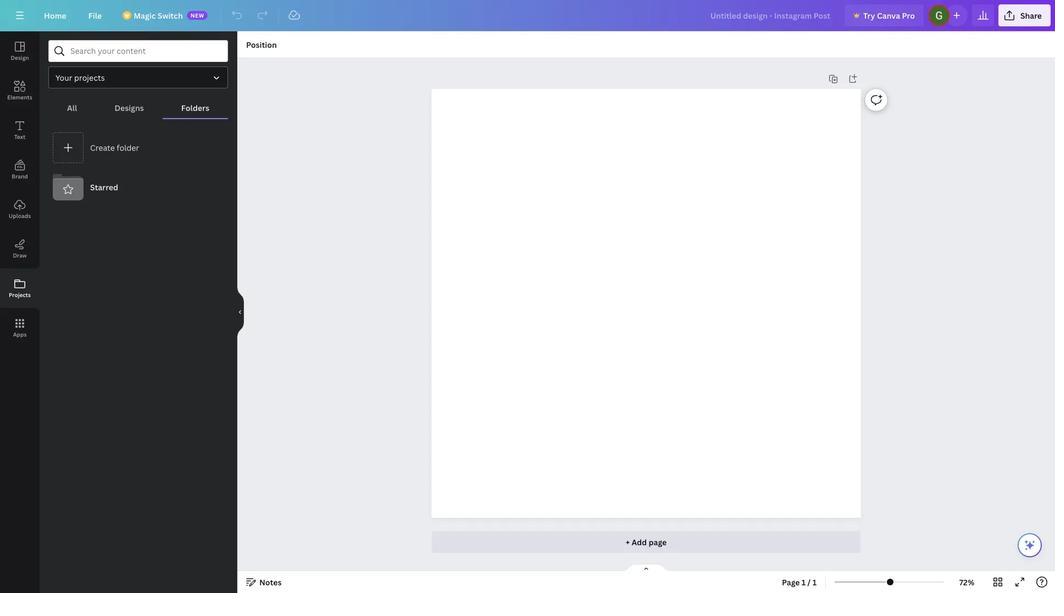 Task type: vqa. For each thing, say whether or not it's contained in the screenshot.
Top level navigation element
no



Task type: locate. For each thing, give the bounding box(es) containing it.
file button
[[80, 4, 111, 26]]

magic switch
[[134, 10, 183, 21]]

switch
[[158, 10, 183, 21]]

notes
[[259, 577, 282, 588]]

designs
[[115, 102, 144, 113]]

pro
[[902, 10, 915, 21]]

your projects
[[56, 72, 105, 83]]

72%
[[959, 577, 974, 588]]

uploads button
[[0, 190, 40, 229]]

uploads
[[9, 212, 31, 220]]

1
[[802, 577, 806, 588], [813, 577, 817, 588]]

folder
[[117, 142, 139, 153]]

add
[[632, 537, 647, 548]]

canva
[[877, 10, 900, 21]]

your
[[56, 72, 72, 83]]

Design title text field
[[702, 4, 840, 26]]

position
[[246, 39, 277, 50]]

brand
[[12, 173, 28, 180]]

page
[[649, 537, 667, 548]]

72% button
[[949, 574, 985, 591]]

elements
[[7, 93, 32, 101]]

share button
[[998, 4, 1051, 26]]

1 right /
[[813, 577, 817, 588]]

starred
[[90, 182, 118, 193]]

0 horizontal spatial 1
[[802, 577, 806, 588]]

brand button
[[0, 150, 40, 190]]

1 left /
[[802, 577, 806, 588]]

+ add page button
[[432, 531, 861, 553]]

create folder button
[[48, 128, 228, 168]]

elements button
[[0, 71, 40, 110]]

/
[[808, 577, 811, 588]]

magic
[[134, 10, 156, 21]]

create folder
[[90, 142, 139, 153]]

starred button
[[48, 168, 228, 207]]

1 horizontal spatial 1
[[813, 577, 817, 588]]

designs button
[[96, 97, 163, 118]]

main menu bar
[[0, 0, 1055, 31]]

+
[[626, 537, 630, 548]]

+ add page
[[626, 537, 667, 548]]

home link
[[35, 4, 75, 26]]



Task type: describe. For each thing, give the bounding box(es) containing it.
Select ownership filter button
[[48, 66, 228, 88]]

projects button
[[0, 269, 40, 308]]

file
[[88, 10, 102, 21]]

draw button
[[0, 229, 40, 269]]

folders button
[[163, 97, 228, 118]]

text button
[[0, 110, 40, 150]]

show pages image
[[620, 564, 673, 573]]

text
[[14, 133, 25, 140]]

all
[[67, 102, 77, 113]]

share
[[1020, 10, 1042, 21]]

draw
[[13, 252, 27, 259]]

canva assistant image
[[1023, 539, 1036, 552]]

projects
[[9, 291, 31, 299]]

2 1 from the left
[[813, 577, 817, 588]]

home
[[44, 10, 66, 21]]

design
[[11, 54, 29, 61]]

side panel tab list
[[0, 31, 40, 348]]

projects
[[74, 72, 105, 83]]

Search your content search field
[[70, 41, 221, 62]]

try canva pro
[[863, 10, 915, 21]]

create
[[90, 142, 115, 153]]

try canva pro button
[[845, 4, 924, 26]]

apps button
[[0, 308, 40, 348]]

folders
[[181, 102, 209, 113]]

position button
[[242, 36, 281, 53]]

page 1 / 1
[[782, 577, 817, 588]]

apps
[[13, 331, 27, 338]]

1 1 from the left
[[802, 577, 806, 588]]

page
[[782, 577, 800, 588]]

try
[[863, 10, 875, 21]]

new
[[190, 12, 204, 19]]

design button
[[0, 31, 40, 71]]

notes button
[[242, 574, 286, 591]]

all button
[[48, 97, 96, 118]]

hide image
[[237, 286, 244, 339]]



